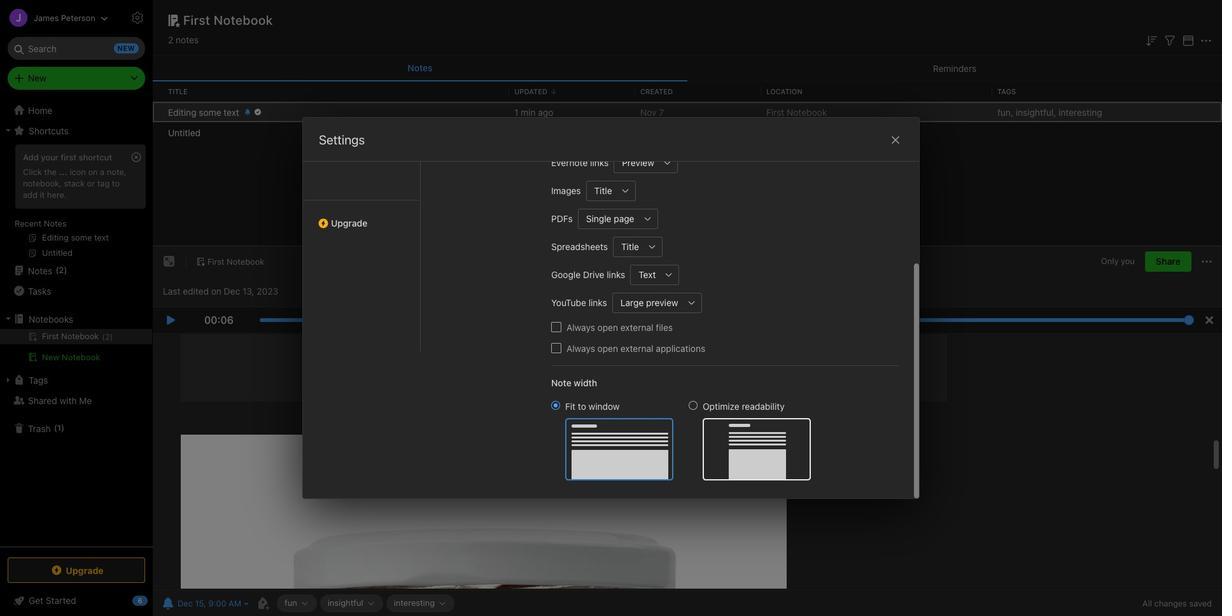 Task type: locate. For each thing, give the bounding box(es) containing it.
0 vertical spatial links
[[590, 157, 609, 168]]

Optimize readability radio
[[689, 401, 698, 410]]

fun,
[[998, 107, 1014, 117]]

close image
[[888, 132, 903, 148]]

0 vertical spatial on
[[88, 167, 98, 177]]

interesting button
[[386, 595, 455, 612]]

first notebook up notes
[[183, 13, 273, 27]]

1 vertical spatial )
[[61, 423, 64, 433]]

1 vertical spatial tags
[[29, 375, 48, 386]]

0 vertical spatial first notebook
[[183, 13, 273, 27]]

0 vertical spatial first
[[183, 13, 210, 27]]

option group containing fit to window
[[551, 400, 811, 480]]

here.
[[47, 190, 67, 200]]

0 horizontal spatial 2
[[59, 265, 64, 275]]

external up always open external applications
[[621, 322, 654, 333]]

1 right trash
[[57, 423, 61, 433]]

1 horizontal spatial interesting
[[1059, 107, 1103, 117]]

fit
[[565, 401, 576, 412]]

0 horizontal spatial upgrade button
[[8, 558, 145, 583]]

( inside notes ( 2 )
[[56, 265, 59, 275]]

new for new notebook
[[42, 352, 59, 362]]

first up last edited on dec 13, 2023
[[208, 256, 224, 267]]

tab list
[[437, 28, 541, 352], [153, 56, 1222, 81]]

1 vertical spatial to
[[578, 401, 586, 412]]

1 vertical spatial first notebook
[[767, 107, 827, 117]]

title button down 'page'
[[613, 237, 642, 257]]

0 vertical spatial open
[[598, 322, 618, 333]]

trash
[[28, 423, 51, 434]]

title button up single
[[586, 181, 615, 201]]

shared with me link
[[0, 390, 152, 411]]

1 left "min"
[[514, 107, 518, 117]]

1 vertical spatial 1
[[57, 423, 61, 433]]

only you
[[1101, 256, 1135, 266]]

tree containing home
[[0, 100, 153, 546]]

drive
[[583, 269, 605, 280]]

expand note image
[[162, 254, 177, 269]]

1 vertical spatial title button
[[613, 237, 642, 257]]

Choose default view option for Images field
[[586, 181, 636, 201]]

Choose default view option for PDFs field
[[578, 209, 658, 229]]

new notebook group
[[0, 329, 152, 370]]

only
[[1101, 256, 1119, 266]]

1 vertical spatial always
[[567, 343, 595, 354]]

last edited on dec 13, 2023
[[163, 286, 278, 296]]

recent notes
[[15, 218, 67, 229]]

note window element
[[153, 247, 1222, 616]]

links for youtube links
[[589, 297, 607, 308]]

me
[[79, 395, 92, 406]]

notebook
[[214, 13, 273, 27], [787, 107, 827, 117], [227, 256, 264, 267], [62, 352, 100, 362]]

row group
[[153, 102, 1222, 143]]

always right always open external applications option
[[567, 343, 595, 354]]

1 vertical spatial settings
[[319, 132, 365, 147]]

location
[[767, 87, 803, 95]]

links right evernote
[[590, 157, 609, 168]]

title up single
[[594, 185, 612, 196]]

tree
[[0, 100, 153, 546]]

links right 'drive'
[[607, 269, 625, 280]]

new up home
[[28, 73, 46, 83]]

tags up fun,
[[998, 87, 1016, 95]]

) inside trash ( 1 )
[[61, 423, 64, 433]]

to inside icon on a note, notebook, stack or tag to add it here.
[[112, 178, 120, 188]]

new for new
[[28, 73, 46, 83]]

expand notebooks image
[[3, 314, 13, 324]]

)
[[64, 265, 67, 275], [61, 423, 64, 433]]

00:06
[[204, 315, 234, 326]]

new inside popup button
[[28, 73, 46, 83]]

notes inside notes ( 2 )
[[28, 265, 52, 276]]

to
[[112, 178, 120, 188], [578, 401, 586, 412]]

1 horizontal spatial on
[[211, 286, 221, 296]]

links down 'drive'
[[589, 297, 607, 308]]

2 horizontal spatial title
[[621, 241, 639, 252]]

row group containing editing some text
[[153, 102, 1222, 143]]

2 open from the top
[[598, 343, 618, 354]]

optimize readability
[[703, 401, 785, 412]]

interesting
[[1059, 107, 1103, 117], [394, 598, 435, 608]]

to down note,
[[112, 178, 120, 188]]

2 up tasks button
[[59, 265, 64, 275]]

external down the always open external files
[[621, 343, 654, 354]]

0 horizontal spatial to
[[112, 178, 120, 188]]

a
[[100, 167, 105, 177]]

new
[[28, 73, 46, 83], [42, 352, 59, 362]]

notebook inside button
[[227, 256, 264, 267]]

interesting right insightful button
[[394, 598, 435, 608]]

new inside "button"
[[42, 352, 59, 362]]

0 vertical spatial (
[[56, 265, 59, 275]]

( for trash
[[54, 423, 57, 433]]

1 vertical spatial on
[[211, 286, 221, 296]]

icon on a note, notebook, stack or tag to add it here.
[[23, 167, 126, 200]]

1 vertical spatial external
[[621, 343, 654, 354]]

1 horizontal spatial settings
[[319, 132, 365, 147]]

1 horizontal spatial to
[[578, 401, 586, 412]]

0 horizontal spatial title
[[168, 87, 188, 95]]

1 horizontal spatial tags
[[998, 87, 1016, 95]]

min
[[521, 107, 536, 117]]

shortcut
[[79, 152, 112, 162]]

1 vertical spatial 2
[[59, 265, 64, 275]]

tags inside button
[[29, 375, 48, 386]]

2 inside notes ( 2 )
[[59, 265, 64, 275]]

first notebook up 'dec'
[[208, 256, 264, 267]]

0 vertical spatial title button
[[586, 181, 615, 201]]

2 vertical spatial links
[[589, 297, 607, 308]]

0 vertical spatial settings
[[160, 12, 193, 22]]

title button for images
[[586, 181, 615, 201]]

click the ...
[[23, 167, 67, 177]]

2 vertical spatial notes
[[28, 265, 52, 276]]

it
[[40, 190, 45, 200]]

Fit to window radio
[[551, 401, 560, 410]]

0 vertical spatial always
[[567, 322, 595, 333]]

shared with me
[[28, 395, 92, 406]]

images
[[551, 185, 581, 196]]

nov
[[641, 107, 657, 117]]

None search field
[[17, 37, 136, 60]]

1 vertical spatial notes
[[44, 218, 67, 229]]

) inside notes ( 2 )
[[64, 265, 67, 275]]

option group
[[551, 400, 811, 480]]

7
[[659, 107, 664, 117]]

always
[[567, 322, 595, 333], [567, 343, 595, 354]]

0 vertical spatial )
[[64, 265, 67, 275]]

upgrade button
[[303, 200, 420, 234], [8, 558, 145, 583]]

fun button
[[277, 595, 317, 612]]

0 vertical spatial title
[[168, 87, 188, 95]]

tags up shared
[[29, 375, 48, 386]]

tasks
[[28, 286, 51, 296]]

0 vertical spatial new
[[28, 73, 46, 83]]

) right trash
[[61, 423, 64, 433]]

nov 7
[[641, 107, 664, 117]]

1 horizontal spatial title
[[594, 185, 612, 196]]

0 horizontal spatial on
[[88, 167, 98, 177]]

to right fit
[[578, 401, 586, 412]]

interesting right insightful,
[[1059, 107, 1103, 117]]

external for files
[[621, 322, 654, 333]]

1 horizontal spatial upgrade button
[[303, 200, 420, 234]]

add
[[23, 152, 39, 162]]

0 horizontal spatial upgrade
[[66, 565, 104, 576]]

1 vertical spatial (
[[54, 423, 57, 433]]

open up always open external applications
[[598, 322, 618, 333]]

( up tasks button
[[56, 265, 59, 275]]

all changes saved
[[1143, 598, 1212, 609]]

1
[[514, 107, 518, 117], [57, 423, 61, 433]]

title up editing
[[168, 87, 188, 95]]

0 vertical spatial to
[[112, 178, 120, 188]]

1 vertical spatial new
[[42, 352, 59, 362]]

add
[[23, 190, 38, 200]]

1 external from the top
[[621, 322, 654, 333]]

tasks button
[[0, 281, 152, 301]]

created
[[641, 87, 673, 95]]

2 left notes
[[168, 34, 173, 45]]

first up notes
[[183, 13, 210, 27]]

title for images
[[594, 185, 612, 196]]

home link
[[0, 100, 153, 120]]

0 horizontal spatial interesting
[[394, 598, 435, 608]]

you
[[1121, 256, 1135, 266]]

youtube links
[[551, 297, 607, 308]]

to inside option group
[[578, 401, 586, 412]]

1 vertical spatial interesting
[[394, 598, 435, 608]]

0 vertical spatial external
[[621, 322, 654, 333]]

2 vertical spatial first
[[208, 256, 224, 267]]

first
[[183, 13, 210, 27], [767, 107, 785, 117], [208, 256, 224, 267]]

cell
[[0, 329, 152, 344]]

on left a
[[88, 167, 98, 177]]

page
[[614, 213, 634, 224]]

) up tasks button
[[64, 265, 67, 275]]

window
[[589, 401, 620, 412]]

0 horizontal spatial 1
[[57, 423, 61, 433]]

group
[[0, 141, 152, 266]]

on left 'dec'
[[211, 286, 221, 296]]

reminders button
[[688, 56, 1222, 81]]

reminders
[[933, 63, 977, 74]]

1 open from the top
[[598, 322, 618, 333]]

new up tags button
[[42, 352, 59, 362]]

first notebook down "location"
[[767, 107, 827, 117]]

1 horizontal spatial 2
[[168, 34, 173, 45]]

always right always open external files checkbox
[[567, 322, 595, 333]]

open down the always open external files
[[598, 343, 618, 354]]

0 vertical spatial notes
[[408, 62, 433, 73]]

0 vertical spatial 1
[[514, 107, 518, 117]]

1 vertical spatial title
[[594, 185, 612, 196]]

title inside choose default view option for images field
[[594, 185, 612, 196]]

recent
[[15, 218, 42, 229]]

preview
[[622, 157, 654, 168]]

notes button
[[153, 56, 688, 81]]

pdfs
[[551, 213, 573, 224]]

expand tags image
[[3, 375, 13, 385]]

insightful,
[[1016, 107, 1056, 117]]

first notebook
[[183, 13, 273, 27], [767, 107, 827, 117], [208, 256, 264, 267]]

(
[[56, 265, 59, 275], [54, 423, 57, 433]]

notes
[[408, 62, 433, 73], [44, 218, 67, 229], [28, 265, 52, 276]]

open for always open external files
[[598, 322, 618, 333]]

1 horizontal spatial upgrade
[[331, 218, 368, 229]]

title down 'page'
[[621, 241, 639, 252]]

large preview
[[621, 297, 678, 308]]

all
[[1143, 598, 1152, 609]]

0 horizontal spatial tags
[[29, 375, 48, 386]]

1 always from the top
[[567, 322, 595, 333]]

title button
[[586, 181, 615, 201], [613, 237, 642, 257]]

0 vertical spatial tags
[[998, 87, 1016, 95]]

Search text field
[[17, 37, 136, 60]]

notes inside button
[[408, 62, 433, 73]]

0 horizontal spatial settings
[[160, 12, 193, 22]]

2 vertical spatial title
[[621, 241, 639, 252]]

first down "location"
[[767, 107, 785, 117]]

Choose default view option for Evernote links field
[[614, 152, 678, 173]]

settings
[[160, 12, 193, 22], [319, 132, 365, 147]]

2 vertical spatial first notebook
[[208, 256, 264, 267]]

width
[[574, 377, 597, 388]]

2 always from the top
[[567, 343, 595, 354]]

2 external from the top
[[621, 343, 654, 354]]

title
[[168, 87, 188, 95], [594, 185, 612, 196], [621, 241, 639, 252]]

1 vertical spatial first
[[767, 107, 785, 117]]

( inside trash ( 1 )
[[54, 423, 57, 433]]

( right trash
[[54, 423, 57, 433]]

trash ( 1 )
[[28, 423, 64, 434]]

1 vertical spatial open
[[598, 343, 618, 354]]

title inside choose default view option for spreadsheets field
[[621, 241, 639, 252]]

shortcuts button
[[0, 120, 152, 141]]

...
[[59, 167, 67, 177]]

( for notes
[[56, 265, 59, 275]]



Task type: describe. For each thing, give the bounding box(es) containing it.
insightful button
[[320, 595, 383, 612]]

new button
[[8, 67, 145, 90]]

tab list containing notes
[[153, 56, 1222, 81]]

tag
[[97, 178, 110, 188]]

preview
[[646, 297, 678, 308]]

untitled
[[168, 127, 201, 138]]

updated
[[514, 87, 548, 95]]

0 vertical spatial 2
[[168, 34, 173, 45]]

Choose default view option for YouTube links field
[[612, 293, 702, 313]]

new notebook button
[[0, 350, 152, 365]]

notebooks link
[[0, 309, 152, 329]]

) for notes
[[64, 265, 67, 275]]

1 vertical spatial links
[[607, 269, 625, 280]]

fun
[[285, 598, 297, 608]]

preview button
[[614, 152, 658, 173]]

on inside note window element
[[211, 286, 221, 296]]

1 horizontal spatial 1
[[514, 107, 518, 117]]

the
[[44, 167, 57, 177]]

readability
[[742, 401, 785, 412]]

editing some text
[[168, 107, 239, 117]]

settings image
[[130, 10, 145, 25]]

new notebook
[[42, 352, 100, 362]]

notes for notes
[[408, 62, 433, 73]]

fun, insightful, interesting
[[998, 107, 1103, 117]]

interesting inside button
[[394, 598, 435, 608]]

settings tooltip
[[141, 5, 204, 30]]

your
[[41, 152, 58, 162]]

notebooks
[[29, 314, 73, 324]]

add your first shortcut
[[23, 152, 112, 162]]

always for always open external applications
[[567, 343, 595, 354]]

with
[[60, 395, 77, 406]]

13,
[[243, 286, 254, 296]]

note
[[551, 377, 572, 388]]

title button for spreadsheets
[[613, 237, 642, 257]]

notes
[[176, 34, 199, 45]]

first inside button
[[208, 256, 224, 267]]

large preview button
[[612, 293, 682, 313]]

single page button
[[578, 209, 638, 229]]

shortcuts
[[29, 125, 69, 136]]

external for applications
[[621, 343, 654, 354]]

text button
[[631, 265, 659, 285]]

home
[[28, 105, 52, 116]]

first notebook inside button
[[208, 256, 264, 267]]

on inside icon on a note, notebook, stack or tag to add it here.
[[88, 167, 98, 177]]

first inside 'row group'
[[767, 107, 785, 117]]

add tag image
[[255, 596, 271, 611]]

notebook,
[[23, 178, 62, 188]]

untitled button
[[153, 122, 1222, 143]]

dec
[[224, 286, 240, 296]]

always for always open external files
[[567, 322, 595, 333]]

text
[[224, 107, 239, 117]]

insightful
[[328, 598, 363, 608]]

always open external applications
[[567, 343, 706, 354]]

evernote
[[551, 157, 588, 168]]

Note Editor text field
[[153, 333, 1222, 590]]

large
[[621, 297, 644, 308]]

) for trash
[[61, 423, 64, 433]]

changes
[[1155, 598, 1187, 609]]

editing
[[168, 107, 196, 117]]

edited
[[183, 286, 209, 296]]

single page
[[586, 213, 634, 224]]

click
[[23, 167, 42, 177]]

1 min ago
[[514, 107, 554, 117]]

Always open external applications checkbox
[[551, 343, 562, 353]]

applications
[[656, 343, 706, 354]]

always open external files
[[567, 322, 673, 333]]

open for always open external applications
[[598, 343, 618, 354]]

share button
[[1145, 252, 1192, 272]]

some
[[199, 107, 221, 117]]

note width
[[551, 377, 597, 388]]

icon
[[70, 167, 86, 177]]

1 inside trash ( 1 )
[[57, 423, 61, 433]]

0 vertical spatial upgrade button
[[303, 200, 420, 234]]

notes ( 2 )
[[28, 265, 67, 276]]

evernote links
[[551, 157, 609, 168]]

notebook inside "button"
[[62, 352, 100, 362]]

Always open external files checkbox
[[551, 322, 562, 332]]

2 notes
[[168, 34, 199, 45]]

fit to window
[[565, 401, 620, 412]]

spreadsheets
[[551, 241, 608, 252]]

0 vertical spatial upgrade
[[331, 218, 368, 229]]

Choose default view option for Google Drive links field
[[631, 265, 680, 285]]

last
[[163, 286, 180, 296]]

single
[[586, 213, 612, 224]]

or
[[87, 178, 95, 188]]

shared
[[28, 395, 57, 406]]

note,
[[107, 167, 126, 177]]

group containing add your first shortcut
[[0, 141, 152, 266]]

google
[[551, 269, 581, 280]]

optimize
[[703, 401, 740, 412]]

1 vertical spatial upgrade
[[66, 565, 104, 576]]

Choose default view option for Spreadsheets field
[[613, 237, 663, 257]]

google drive links
[[551, 269, 625, 280]]

ago
[[538, 107, 554, 117]]

notes for notes ( 2 )
[[28, 265, 52, 276]]

title for spreadsheets
[[621, 241, 639, 252]]

first
[[61, 152, 77, 162]]

settings inside settings 'tooltip'
[[160, 12, 193, 22]]

youtube
[[551, 297, 586, 308]]

2023
[[257, 286, 278, 296]]

first notebook button
[[192, 253, 269, 271]]

links for evernote links
[[590, 157, 609, 168]]

tags button
[[0, 370, 152, 390]]

0 vertical spatial interesting
[[1059, 107, 1103, 117]]

stack
[[64, 178, 85, 188]]

1 vertical spatial upgrade button
[[8, 558, 145, 583]]



Task type: vqa. For each thing, say whether or not it's contained in the screenshot.
"Builder"
no



